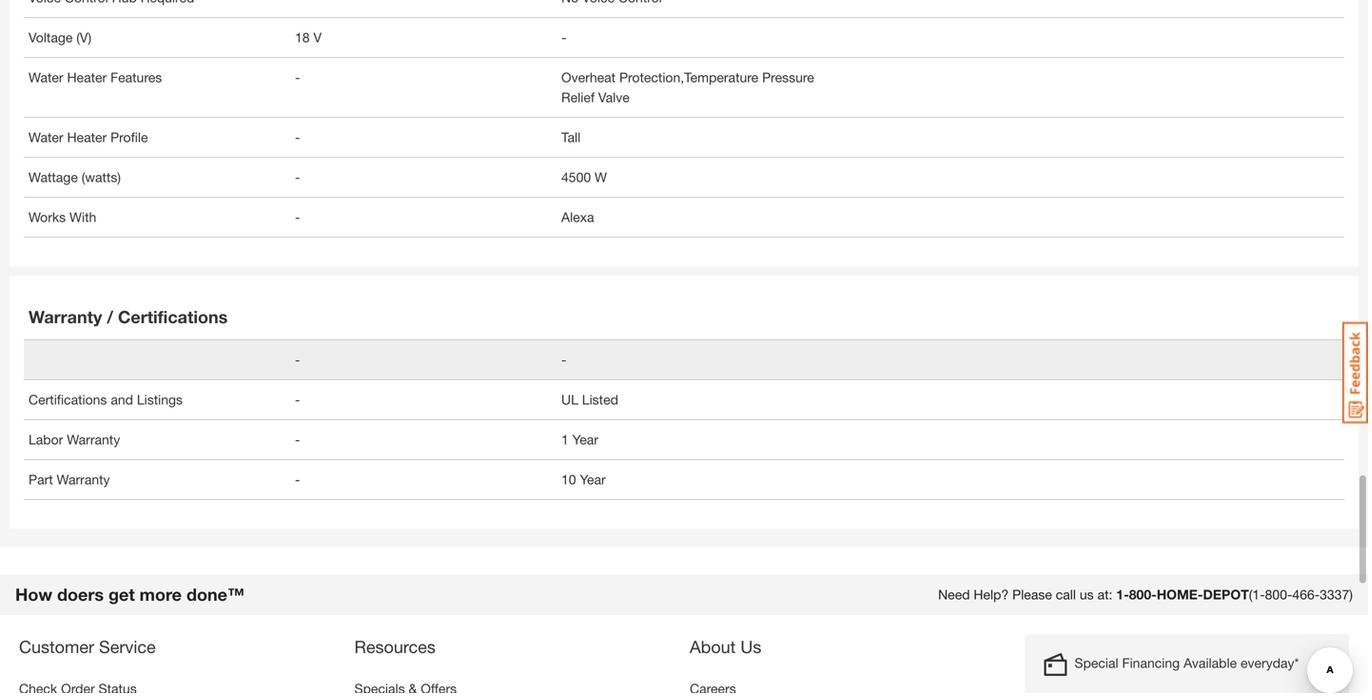 Task type: locate. For each thing, give the bounding box(es) containing it.
0 vertical spatial warranty
[[29, 307, 102, 327]]

works with
[[29, 209, 96, 225]]

18 v
[[295, 30, 322, 45]]

warranty left the "/" on the left of the page
[[29, 307, 102, 327]]

1 heater from the top
[[67, 69, 107, 85]]

0 vertical spatial heater
[[67, 69, 107, 85]]

how doers get more done™
[[15, 585, 245, 605]]

0 vertical spatial year
[[573, 432, 599, 448]]

- for 1 year
[[295, 432, 300, 448]]

heater up wattage (watts)
[[67, 129, 107, 145]]

customer service
[[19, 637, 156, 658]]

voltage
[[29, 30, 73, 45]]

800- right depot
[[1266, 587, 1293, 603]]

year right '1'
[[573, 432, 599, 448]]

doers
[[57, 585, 104, 605]]

certifications
[[118, 307, 228, 327], [29, 392, 107, 408]]

certifications and listings
[[29, 392, 183, 408]]

help?
[[974, 587, 1009, 603]]

warranty down the certifications and listings
[[67, 432, 120, 448]]

call
[[1056, 587, 1077, 603]]

1
[[562, 432, 569, 448]]

pressure
[[763, 69, 815, 85]]

/
[[107, 307, 113, 327]]

-
[[562, 30, 567, 45], [295, 69, 300, 85], [295, 129, 300, 145], [295, 169, 300, 185], [295, 209, 300, 225], [295, 352, 300, 368], [562, 352, 567, 368], [295, 392, 300, 408], [295, 432, 300, 448], [295, 472, 300, 488]]

warranty down the labor warranty
[[57, 472, 110, 488]]

- for 4500 w
[[295, 169, 300, 185]]

get
[[109, 585, 135, 605]]

at:
[[1098, 587, 1113, 603]]

- for ul listed
[[295, 392, 300, 408]]

year right 10
[[580, 472, 606, 488]]

year
[[573, 432, 599, 448], [580, 472, 606, 488]]

warranty
[[29, 307, 102, 327], [67, 432, 120, 448], [57, 472, 110, 488]]

valve
[[599, 89, 630, 105]]

1 water from the top
[[29, 69, 63, 85]]

warranty for part warranty
[[57, 472, 110, 488]]

year for 10 year
[[580, 472, 606, 488]]

1 vertical spatial heater
[[67, 129, 107, 145]]

- for 10 year
[[295, 472, 300, 488]]

0 horizontal spatial certifications
[[29, 392, 107, 408]]

please
[[1013, 587, 1053, 603]]

1 horizontal spatial 800-
[[1266, 587, 1293, 603]]

how
[[15, 585, 52, 605]]

heater
[[67, 69, 107, 85], [67, 129, 107, 145]]

certifications up the labor warranty
[[29, 392, 107, 408]]

everyday*
[[1241, 656, 1300, 672]]

alexa
[[562, 209, 594, 225]]

2 water from the top
[[29, 129, 63, 145]]

with
[[70, 209, 96, 225]]

0 vertical spatial certifications
[[118, 307, 228, 327]]

depot
[[1204, 587, 1250, 603]]

1 vertical spatial water
[[29, 129, 63, 145]]

4500 w
[[562, 169, 607, 185]]

800-
[[1130, 587, 1157, 603], [1266, 587, 1293, 603]]

listed
[[582, 392, 619, 408]]

18
[[295, 30, 310, 45]]

10
[[562, 472, 576, 488]]

water down voltage at the top left of page
[[29, 69, 63, 85]]

2 heater from the top
[[67, 129, 107, 145]]

w
[[595, 169, 607, 185]]

2 vertical spatial warranty
[[57, 472, 110, 488]]

need
[[939, 587, 971, 603]]

1 vertical spatial warranty
[[67, 432, 120, 448]]

1 800- from the left
[[1130, 587, 1157, 603]]

heater down (v)
[[67, 69, 107, 85]]

certifications right the "/" on the left of the page
[[118, 307, 228, 327]]

- for overheat protection,temperature pressure relief valve
[[295, 69, 300, 85]]

customer
[[19, 637, 94, 658]]

1 horizontal spatial certifications
[[118, 307, 228, 327]]

listings
[[137, 392, 183, 408]]

water heater features
[[29, 69, 162, 85]]

water heater profile
[[29, 129, 148, 145]]

1 vertical spatial year
[[580, 472, 606, 488]]

0 horizontal spatial 800-
[[1130, 587, 1157, 603]]

part warranty
[[29, 472, 110, 488]]

2 800- from the left
[[1266, 587, 1293, 603]]

800- right at:
[[1130, 587, 1157, 603]]

water up wattage
[[29, 129, 63, 145]]

10 year
[[562, 472, 606, 488]]

0 vertical spatial water
[[29, 69, 63, 85]]

year for 1 year
[[573, 432, 599, 448]]

heater for features
[[67, 69, 107, 85]]

part
[[29, 472, 53, 488]]

water
[[29, 69, 63, 85], [29, 129, 63, 145]]

protection,temperature
[[620, 69, 759, 85]]

labor warranty
[[29, 432, 120, 448]]



Task type: describe. For each thing, give the bounding box(es) containing it.
special
[[1075, 656, 1119, 672]]

resources
[[355, 637, 436, 658]]

(v)
[[76, 30, 91, 45]]

1 vertical spatial certifications
[[29, 392, 107, 408]]

overheat
[[562, 69, 616, 85]]

1 year
[[562, 432, 599, 448]]

warranty for labor warranty
[[67, 432, 120, 448]]

1-
[[1117, 587, 1130, 603]]

us
[[741, 637, 762, 658]]

v
[[314, 30, 322, 45]]

(1-
[[1250, 587, 1266, 603]]

home-
[[1157, 587, 1204, 603]]

available
[[1184, 656, 1238, 672]]

relief
[[562, 89, 595, 105]]

features
[[110, 69, 162, 85]]

overheat protection,temperature pressure relief valve
[[562, 69, 815, 105]]

warranty / certifications
[[29, 307, 228, 327]]

more
[[140, 585, 182, 605]]

heater for profile
[[67, 129, 107, 145]]

us
[[1080, 587, 1094, 603]]

water for water heater profile
[[29, 129, 63, 145]]

works
[[29, 209, 66, 225]]

about
[[690, 637, 736, 658]]

wattage (watts)
[[29, 169, 121, 185]]

voltage (v)
[[29, 30, 91, 45]]

special financing available everyday*
[[1075, 656, 1300, 672]]

466-
[[1293, 587, 1321, 603]]

(watts)
[[82, 169, 121, 185]]

labor
[[29, 432, 63, 448]]

3337)
[[1321, 587, 1354, 603]]

ul
[[562, 392, 579, 408]]

about us
[[690, 637, 762, 658]]

tall
[[562, 129, 581, 145]]

4500
[[562, 169, 591, 185]]

- for tall
[[295, 129, 300, 145]]

financing
[[1123, 656, 1181, 672]]

ul listed
[[562, 392, 619, 408]]

need help? please call us at: 1-800-home-depot (1-800-466-3337)
[[939, 587, 1354, 603]]

wattage
[[29, 169, 78, 185]]

- for alexa
[[295, 209, 300, 225]]

service
[[99, 637, 156, 658]]

and
[[111, 392, 133, 408]]

done™
[[187, 585, 245, 605]]

water for water heater features
[[29, 69, 63, 85]]

feedback link image
[[1343, 322, 1369, 425]]

profile
[[110, 129, 148, 145]]



Task type: vqa. For each thing, say whether or not it's contained in the screenshot.
"Warranty / Certifications"
yes



